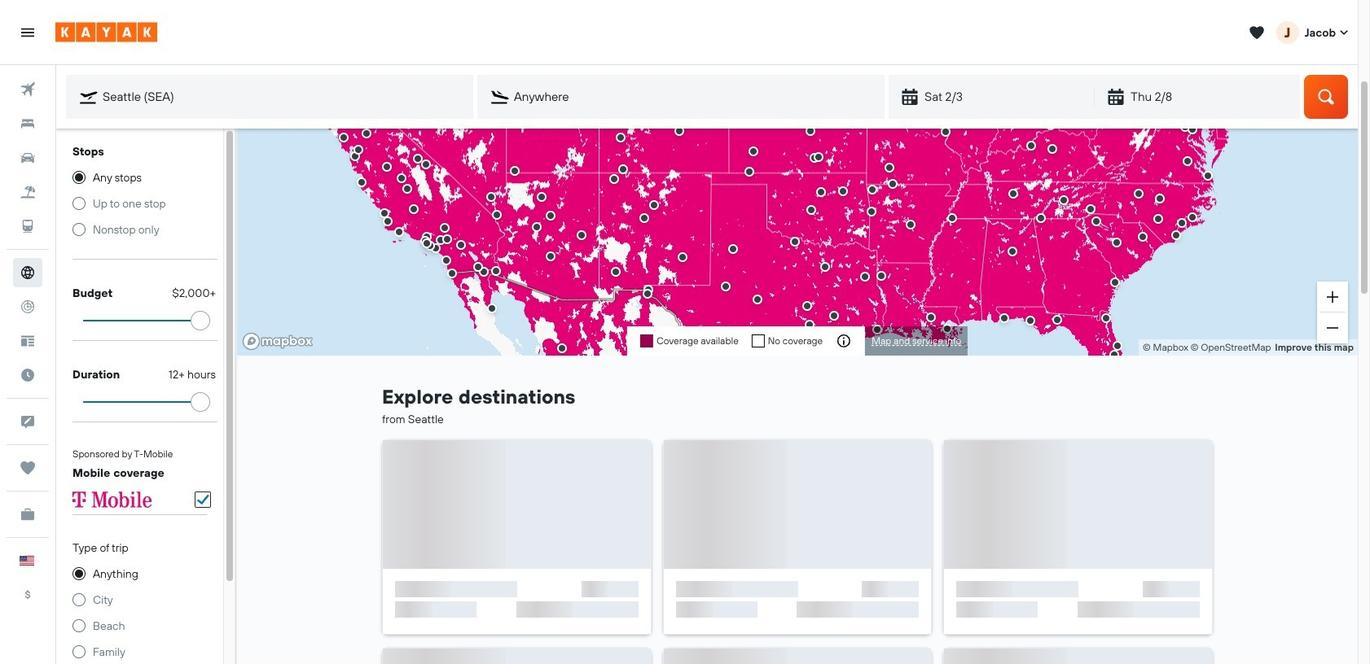 Task type: locate. For each thing, give the bounding box(es) containing it.
0 vertical spatial option group
[[72, 170, 207, 252]]

0 vertical spatial slider
[[191, 311, 210, 331]]

go to explore image
[[13, 258, 42, 288]]

1 option group from the top
[[72, 170, 207, 252]]

image of phoenix image
[[944, 649, 1212, 665]]

list
[[1143, 340, 1354, 356]]

submit feedback about our site image
[[13, 407, 42, 437]]

1 vertical spatial option group
[[72, 566, 207, 665]]

slider
[[191, 311, 210, 331], [191, 393, 210, 412]]

trips image
[[13, 454, 42, 483]]

map marker image
[[339, 133, 349, 143], [1026, 141, 1036, 151], [1047, 144, 1057, 154], [350, 152, 360, 161], [814, 152, 823, 162], [1183, 156, 1192, 166], [885, 163, 894, 173], [618, 165, 628, 174], [744, 167, 754, 177], [1203, 171, 1213, 181], [397, 173, 406, 183], [609, 174, 619, 184], [357, 178, 367, 187], [888, 179, 898, 189], [816, 187, 826, 197], [537, 192, 547, 202], [649, 200, 659, 210], [409, 204, 419, 214], [380, 209, 389, 218], [492, 210, 502, 220], [1188, 213, 1197, 222], [1091, 217, 1101, 226], [532, 222, 542, 232], [394, 227, 404, 237], [577, 231, 586, 240], [1171, 231, 1181, 240], [442, 235, 452, 244], [436, 235, 446, 245], [790, 237, 800, 247], [1112, 238, 1122, 248], [456, 240, 466, 250], [728, 244, 738, 254], [1008, 247, 1017, 257], [678, 253, 687, 262], [479, 267, 489, 277], [611, 267, 621, 277], [860, 272, 870, 282], [802, 301, 812, 311], [487, 304, 497, 314], [999, 314, 1009, 323], [1101, 314, 1111, 323], [1025, 316, 1035, 326], [805, 320, 815, 330], [1113, 341, 1122, 351], [1109, 350, 1119, 360]]

navigation menu image
[[20, 24, 36, 40]]

search for cars image
[[13, 143, 42, 173]]

search for packages image
[[13, 178, 42, 207]]

search for hotels image
[[13, 109, 42, 138]]

image of sacramento image
[[664, 649, 931, 665]]

map marker image
[[616, 133, 626, 143], [354, 145, 363, 155], [749, 147, 758, 156], [413, 154, 423, 164], [421, 160, 431, 169], [382, 162, 392, 172], [510, 166, 520, 176], [402, 184, 412, 194], [867, 185, 877, 195], [838, 187, 848, 196], [1008, 189, 1018, 199], [1134, 189, 1144, 199], [486, 192, 496, 202], [1155, 194, 1165, 204], [1059, 195, 1069, 205], [1086, 204, 1096, 214], [806, 205, 816, 215], [867, 207, 876, 217], [546, 211, 556, 221], [639, 213, 649, 223], [947, 213, 957, 223], [1036, 213, 1046, 223], [1153, 214, 1163, 224], [383, 217, 393, 226], [1177, 218, 1187, 228], [906, 220, 916, 230], [440, 223, 450, 233], [1138, 232, 1148, 242], [422, 239, 432, 248], [431, 244, 441, 253], [546, 252, 556, 261], [441, 256, 451, 266], [473, 262, 483, 272], [820, 262, 830, 272], [491, 266, 501, 276], [447, 269, 457, 279], [876, 271, 886, 281], [1110, 278, 1120, 288], [721, 282, 731, 292], [643, 289, 652, 299], [753, 295, 762, 305], [829, 311, 839, 321], [926, 313, 936, 323], [1052, 315, 1062, 325], [557, 344, 567, 354]]

search for flights image
[[13, 75, 42, 104]]

option group
[[72, 170, 207, 252], [72, 566, 207, 665]]

1 vertical spatial slider
[[191, 393, 210, 412]]

map region
[[237, 0, 1358, 356]]

track a flight image
[[13, 292, 42, 322]]

image of las vegas image
[[664, 441, 931, 570]]

image of santa ana image
[[383, 649, 650, 665]]



Task type: vqa. For each thing, say whether or not it's contained in the screenshot.
grid
no



Task type: describe. For each thing, give the bounding box(es) containing it.
2 slider from the top
[[191, 393, 210, 412]]

go to our blog image
[[13, 327, 42, 356]]

united states (english) image
[[20, 556, 34, 566]]

2 option group from the top
[[72, 566, 207, 665]]

image of denver image
[[944, 441, 1212, 570]]

1 slider from the top
[[191, 311, 210, 331]]

find out the best time to travel new image
[[13, 361, 42, 390]]

search for trains image
[[13, 212, 42, 241]]

kayak for business new image
[[13, 500, 42, 529]]



